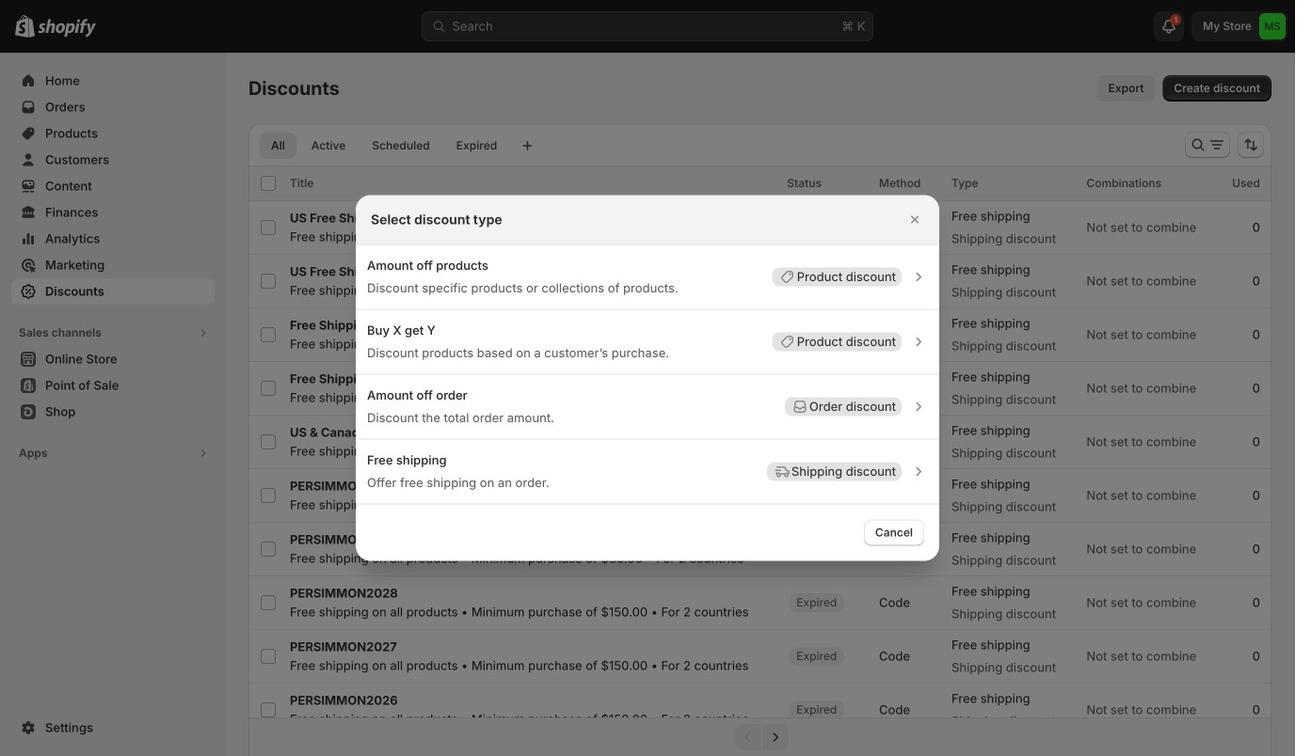Task type: describe. For each thing, give the bounding box(es) containing it.
shopify image
[[38, 19, 96, 37]]



Task type: vqa. For each thing, say whether or not it's contained in the screenshot.
"tab list"
yes



Task type: locate. For each thing, give the bounding box(es) containing it.
pagination element
[[249, 718, 1272, 757]]

dialog
[[0, 195, 1296, 562]]

tab list
[[256, 132, 512, 159]]



